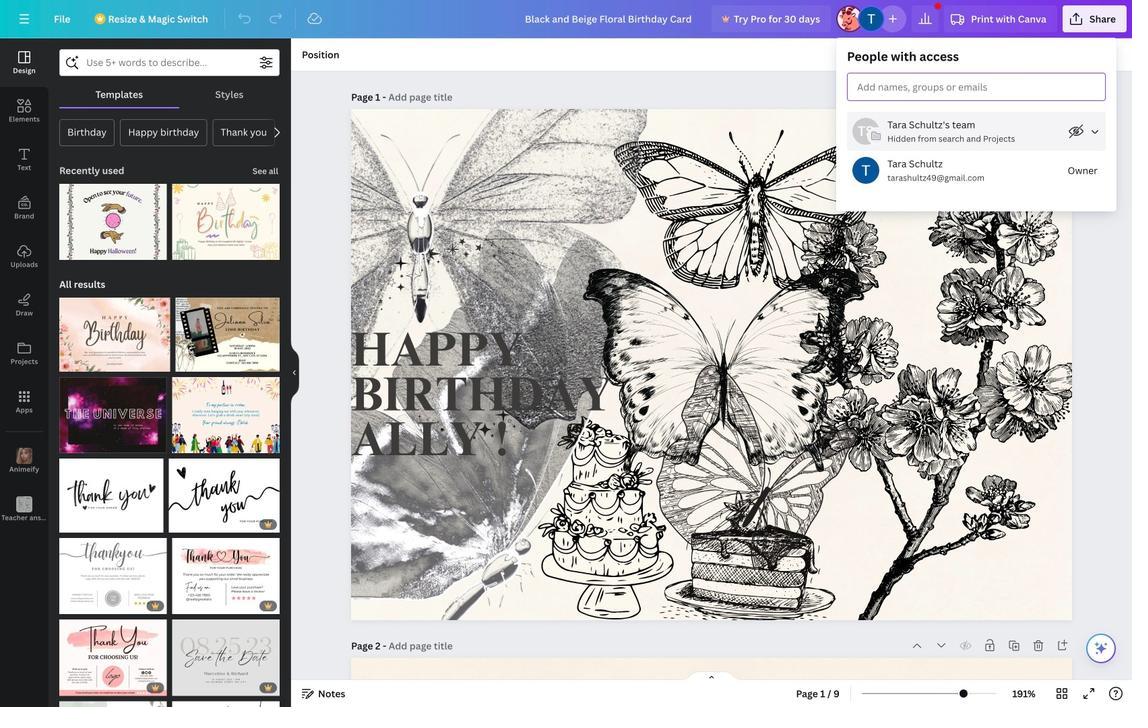 Task type: describe. For each thing, give the bounding box(es) containing it.
universe photo card image
[[59, 377, 167, 454]]

pink minimalist thank you for purchase card image
[[172, 538, 280, 615]]

Design title text field
[[514, 5, 706, 32]]

colorful freeform illustrations i miss you friend card group
[[172, 369, 280, 454]]

white elegant modern calligraphy wedding thank you card group
[[172, 694, 280, 708]]

brown and pink watercolor illustrated happy birthday card group
[[59, 290, 170, 372]]

Not shared button
[[1063, 118, 1106, 145]]

brown and pink watercolor illustrated happy birthday card image
[[59, 298, 170, 372]]

Add names, groups or emails text field
[[852, 77, 988, 97]]

tara schultz's team image
[[852, 118, 879, 145]]

neutral vintage birthday invitation card group
[[175, 290, 280, 372]]

Use 5+ words to describe... search field
[[86, 50, 253, 75]]

minimalist thank you card image
[[59, 702, 167, 708]]

main menu bar
[[0, 0, 1132, 38]]

1 page title text field from the top
[[388, 90, 454, 104]]

white minimalist simple thank you card group
[[59, 451, 163, 533]]

white elegant modern calligraphy wedding thank you card image
[[172, 702, 280, 708]]

minimalist thank you card group
[[59, 694, 167, 708]]

white minimalist simple thank you card image
[[59, 459, 163, 533]]

black and white handwritten thank you card group
[[169, 451, 280, 533]]

purple and pink modern occult halloween card image
[[59, 184, 167, 260]]

black and white handwritten thank you card image
[[169, 459, 280, 533]]

canva assistant image
[[1093, 641, 1109, 657]]

hide image
[[290, 341, 299, 405]]



Task type: locate. For each thing, give the bounding box(es) containing it.
0 vertical spatial page title text field
[[388, 90, 454, 104]]

tara schultz's team element
[[852, 118, 879, 145]]

2 page title text field from the top
[[389, 639, 454, 653]]

pink minimalist thank you for purchase card group
[[172, 530, 280, 615]]

gray minimalist business thank you card image
[[59, 538, 167, 615]]

colorful playful cute illustration outline happy birthday card image
[[172, 184, 280, 260]]

1 vertical spatial page title text field
[[389, 639, 454, 653]]

colorful freeform illustrations i miss you friend card image
[[172, 377, 280, 454]]

neutral vintage birthday invitation card image
[[175, 298, 280, 372]]

pink minimalist thank you card group
[[59, 612, 167, 696]]

beige trendy minimalist aesthetic save the date card image
[[172, 620, 280, 696]]

show pages image
[[679, 671, 744, 682]]

colorful playful cute illustration outline happy birthday card group
[[172, 176, 280, 260]]

gray minimalist business thank you card group
[[59, 530, 167, 615]]

group
[[847, 49, 1106, 201]]

pink minimalist thank you card image
[[59, 620, 167, 696]]

universe photo card group
[[59, 369, 167, 454]]

beige trendy minimalist aesthetic save the date card group
[[172, 612, 280, 696]]

purple and pink modern occult halloween card group
[[59, 176, 167, 260]]

Page title text field
[[388, 90, 454, 104], [389, 639, 454, 653]]

side panel tab list
[[0, 38, 49, 534]]



Task type: vqa. For each thing, say whether or not it's contained in the screenshot.
the "Pink Minimalist Thank You For Purchase Card" image
yes



